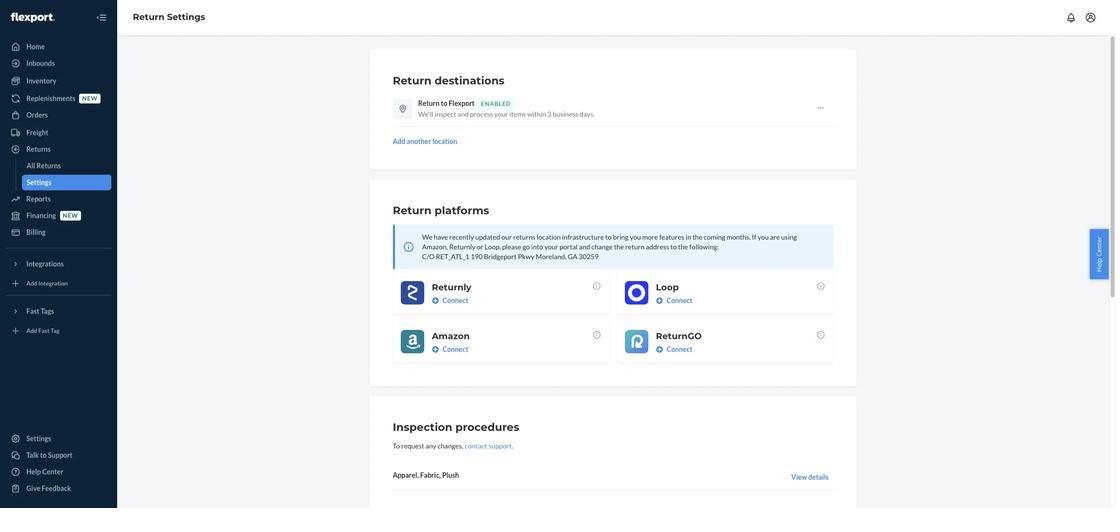 Task type: locate. For each thing, give the bounding box(es) containing it.
return for return platforms
[[393, 204, 432, 217]]

0 vertical spatial fast
[[26, 307, 39, 316]]

and down infrastructure
[[579, 243, 590, 251]]

1 vertical spatial and
[[579, 243, 590, 251]]

location up into
[[537, 233, 561, 241]]

1 horizontal spatial you
[[758, 233, 769, 241]]

pkwy
[[518, 253, 535, 261]]

0 horizontal spatial your
[[495, 110, 508, 118]]

add down fast tags
[[26, 327, 37, 335]]

your up moreland,
[[545, 243, 558, 251]]

connect for amazon
[[443, 345, 469, 354]]

moreland,
[[536, 253, 567, 261]]

or
[[477, 243, 484, 251]]

0 horizontal spatial location
[[433, 137, 457, 146]]

returns right all at top left
[[36, 162, 61, 170]]

reports link
[[6, 191, 111, 207]]

0 horizontal spatial you
[[630, 233, 641, 241]]

0 vertical spatial returnly
[[450, 243, 476, 251]]

settings link down all returns link
[[22, 175, 111, 190]]

integration
[[38, 280, 68, 287]]

returnly inside we have recently updated our returns location infrastructure to bring you more features in the coming months. if you are using amazon, returnly or loop, please go into your portal and change the return address to the following: c/o ret_atl_1 190 bridgeport pkwy moreland, ga 30259
[[450, 243, 476, 251]]

support
[[489, 442, 512, 450]]

1 vertical spatial add
[[26, 280, 37, 287]]

business
[[553, 110, 579, 118]]

1 vertical spatial location
[[537, 233, 561, 241]]

new up orders link
[[82, 95, 98, 102]]

1 vertical spatial returns
[[36, 162, 61, 170]]

connect button
[[432, 296, 469, 306], [656, 296, 693, 306], [432, 345, 469, 355]]

are
[[770, 233, 780, 241]]

1 vertical spatial fast
[[38, 327, 50, 335]]

plus circle image down 'loop'
[[656, 297, 663, 304]]

plus circle image for returnly
[[432, 297, 439, 304]]

talk to support button
[[6, 448, 111, 464]]

connect button down 'loop'
[[656, 296, 693, 306]]

replenishments
[[26, 94, 75, 103]]

you
[[630, 233, 641, 241], [758, 233, 769, 241]]

2 horizontal spatial the
[[693, 233, 703, 241]]

connect button down amazon
[[432, 345, 469, 355]]

to inside button
[[40, 451, 47, 460]]

add fast tag link
[[6, 323, 111, 339]]

destinations
[[435, 74, 505, 87]]

add for add another location
[[393, 137, 406, 146]]

your down "enabled"
[[495, 110, 508, 118]]

0 horizontal spatial center
[[42, 468, 63, 476]]

infrastructure
[[562, 233, 604, 241]]

and down flexport
[[458, 110, 469, 118]]

returnly down the ret_atl_1
[[432, 282, 472, 293]]

close navigation image
[[96, 12, 107, 23]]

connect button for amazon
[[432, 345, 469, 355]]

connect link
[[656, 345, 826, 355]]

fast
[[26, 307, 39, 316], [38, 327, 50, 335]]

plus circle image down returngo
[[656, 346, 663, 353]]

1 you from the left
[[630, 233, 641, 241]]

amazon,
[[422, 243, 448, 251]]

0 vertical spatial your
[[495, 110, 508, 118]]

1 horizontal spatial center
[[1095, 236, 1104, 257]]

1 horizontal spatial new
[[82, 95, 98, 102]]

all returns link
[[22, 158, 111, 174]]

plus circle image
[[432, 297, 439, 304], [656, 297, 663, 304], [432, 346, 439, 353], [656, 346, 663, 353]]

and
[[458, 110, 469, 118], [579, 243, 590, 251]]

fast inside add fast tag link
[[38, 327, 50, 335]]

new down reports link
[[63, 212, 78, 220]]

0 horizontal spatial help
[[26, 468, 41, 476]]

the right in
[[693, 233, 703, 241]]

to
[[441, 99, 448, 107], [606, 233, 612, 241], [671, 243, 677, 251], [40, 451, 47, 460]]

returns
[[513, 233, 536, 241]]

plus circle image up amazon
[[432, 297, 439, 304]]

settings link up support
[[6, 431, 111, 447]]

updated
[[476, 233, 500, 241]]

to request any changes, contact support .
[[393, 442, 514, 450]]

open account menu image
[[1085, 12, 1097, 23]]

connect down returngo
[[667, 345, 693, 354]]

orders
[[26, 111, 48, 119]]

0 vertical spatial settings
[[167, 12, 205, 23]]

billing
[[26, 228, 46, 236]]

0 vertical spatial help
[[1095, 258, 1104, 272]]

to up inspect
[[441, 99, 448, 107]]

0 vertical spatial center
[[1095, 236, 1104, 257]]

the down in
[[678, 243, 688, 251]]

enabled
[[481, 100, 511, 107]]

plus circle image for loop
[[656, 297, 663, 304]]

1 vertical spatial help center
[[26, 468, 63, 476]]

return to flexport
[[418, 99, 475, 107]]

procedures
[[456, 421, 520, 434]]

your inside we have recently updated our returns location infrastructure to bring you more features in the coming months. if you are using amazon, returnly or loop, please go into your portal and change the return address to the following: c/o ret_atl_1 190 bridgeport pkwy moreland, ga 30259
[[545, 243, 558, 251]]

0 horizontal spatial help center
[[26, 468, 63, 476]]

0 vertical spatial and
[[458, 110, 469, 118]]

all returns
[[27, 162, 61, 170]]

you right if
[[758, 233, 769, 241]]

2 you from the left
[[758, 233, 769, 241]]

loop,
[[485, 243, 501, 251]]

returnly down the recently on the left top
[[450, 243, 476, 251]]

plush
[[442, 471, 459, 480]]

2 vertical spatial add
[[26, 327, 37, 335]]

add
[[393, 137, 406, 146], [26, 280, 37, 287], [26, 327, 37, 335]]

190
[[471, 253, 483, 261]]

1 horizontal spatial help
[[1095, 258, 1104, 272]]

your
[[495, 110, 508, 118], [545, 243, 558, 251]]

help center link
[[6, 465, 111, 480]]

the down bring
[[614, 243, 624, 251]]

amazon
[[432, 331, 470, 342]]

flexport
[[449, 99, 475, 107]]

more
[[643, 233, 658, 241]]

process
[[470, 110, 493, 118]]

into
[[531, 243, 543, 251]]

you up return
[[630, 233, 641, 241]]

1 vertical spatial help
[[26, 468, 41, 476]]

0 vertical spatial add
[[393, 137, 406, 146]]

new for financing
[[63, 212, 78, 220]]

change
[[592, 243, 613, 251]]

0 vertical spatial returns
[[26, 145, 51, 153]]

location
[[433, 137, 457, 146], [537, 233, 561, 241]]

help center
[[1095, 236, 1104, 272], [26, 468, 63, 476]]

returns down freight
[[26, 145, 51, 153]]

fabric,
[[420, 471, 441, 480]]

center
[[1095, 236, 1104, 257], [42, 468, 63, 476]]

help center inside help center button
[[1095, 236, 1104, 272]]

in
[[686, 233, 691, 241]]

view details
[[792, 473, 829, 482]]

1 vertical spatial new
[[63, 212, 78, 220]]

support
[[48, 451, 73, 460]]

1 vertical spatial your
[[545, 243, 558, 251]]

return
[[133, 12, 165, 23], [393, 74, 432, 87], [418, 99, 440, 107], [393, 204, 432, 217]]

1 vertical spatial center
[[42, 468, 63, 476]]

location right another
[[433, 137, 457, 146]]

settings link
[[22, 175, 111, 190], [6, 431, 111, 447]]

0 vertical spatial new
[[82, 95, 98, 102]]

1 horizontal spatial location
[[537, 233, 561, 241]]

30259
[[579, 253, 599, 261]]

and inside we have recently updated our returns location infrastructure to bring you more features in the coming months. if you are using amazon, returnly or loop, please go into your portal and change the return address to the following: c/o ret_atl_1 190 bridgeport pkwy moreland, ga 30259
[[579, 243, 590, 251]]

0 horizontal spatial new
[[63, 212, 78, 220]]

have
[[434, 233, 448, 241]]

add inside button
[[393, 137, 406, 146]]

tag
[[51, 327, 60, 335]]

return settings
[[133, 12, 205, 23]]

1 vertical spatial settings link
[[6, 431, 111, 447]]

0 vertical spatial settings link
[[22, 175, 111, 190]]

return
[[626, 243, 645, 251]]

0 vertical spatial help center
[[1095, 236, 1104, 272]]

plus circle image down amazon
[[432, 346, 439, 353]]

1 vertical spatial settings
[[27, 178, 52, 187]]

inventory link
[[6, 73, 111, 89]]

1 horizontal spatial your
[[545, 243, 558, 251]]

talk
[[26, 451, 39, 460]]

add left another
[[393, 137, 406, 146]]

connect down 'loop'
[[667, 296, 693, 305]]

connect button up amazon
[[432, 296, 469, 306]]

flexport logo image
[[11, 13, 55, 22]]

we
[[422, 233, 433, 241]]

connect down amazon
[[443, 345, 469, 354]]

changes,
[[438, 442, 464, 450]]

inventory
[[26, 77, 56, 85]]

fast left tag
[[38, 327, 50, 335]]

connect up amazon
[[443, 296, 469, 305]]

ret_atl_1
[[436, 253, 470, 261]]

1 horizontal spatial help center
[[1095, 236, 1104, 272]]

1 horizontal spatial and
[[579, 243, 590, 251]]

return destinations
[[393, 74, 505, 87]]

0 vertical spatial location
[[433, 137, 457, 146]]

fast left tags
[[26, 307, 39, 316]]

fast tags
[[26, 307, 54, 316]]

bring
[[613, 233, 629, 241]]

connect
[[443, 296, 469, 305], [667, 296, 693, 305], [443, 345, 469, 354], [667, 345, 693, 354]]

to right talk
[[40, 451, 47, 460]]

add left integration
[[26, 280, 37, 287]]

add fast tag
[[26, 327, 60, 335]]



Task type: describe. For each thing, give the bounding box(es) containing it.
location inside 'add another location' button
[[433, 137, 457, 146]]

fast tags button
[[6, 304, 111, 319]]

apparel, fabric, plush
[[393, 471, 459, 480]]

inspection procedures
[[393, 421, 520, 434]]

2 vertical spatial settings
[[26, 435, 51, 443]]

return settings link
[[133, 12, 205, 23]]

home link
[[6, 39, 111, 55]]

orders link
[[6, 107, 111, 123]]

coming
[[704, 233, 726, 241]]

all
[[27, 162, 35, 170]]

returngo
[[656, 331, 702, 342]]

help inside button
[[1095, 258, 1104, 272]]

details
[[809, 473, 829, 482]]

.
[[512, 442, 514, 450]]

freight link
[[6, 125, 111, 141]]

return for return settings
[[133, 12, 165, 23]]

go
[[523, 243, 530, 251]]

integrations
[[26, 260, 64, 268]]

plus circle image inside "connect" link
[[656, 346, 663, 353]]

contact support link
[[465, 442, 512, 450]]

months.
[[727, 233, 751, 241]]

platforms
[[435, 204, 489, 217]]

inbounds link
[[6, 56, 111, 71]]

view
[[792, 473, 807, 482]]

1 vertical spatial returnly
[[432, 282, 472, 293]]

add integration link
[[6, 276, 111, 292]]

add for add fast tag
[[26, 327, 37, 335]]

we'll
[[418, 110, 434, 118]]

3
[[548, 110, 552, 118]]

plus circle image for amazon
[[432, 346, 439, 353]]

1 horizontal spatial the
[[678, 243, 688, 251]]

location inside we have recently updated our returns location infrastructure to bring you more features in the coming months. if you are using amazon, returnly or loop, please go into your portal and change the return address to the following: c/o ret_atl_1 190 bridgeport pkwy moreland, ga 30259
[[537, 233, 561, 241]]

0 horizontal spatial the
[[614, 243, 624, 251]]

return for return to flexport
[[418, 99, 440, 107]]

add another location button
[[393, 137, 457, 147]]

c/o
[[422, 253, 435, 261]]

connect for returnly
[[443, 296, 469, 305]]

we'll inspect and process your items within 3 business days.
[[418, 110, 595, 118]]

add another location
[[393, 137, 457, 146]]

talk to support
[[26, 451, 73, 460]]

following:
[[690, 243, 719, 251]]

portal
[[560, 243, 578, 251]]

apparel,
[[393, 471, 419, 480]]

billing link
[[6, 225, 111, 240]]

please
[[502, 243, 522, 251]]

add integration
[[26, 280, 68, 287]]

connect button for returnly
[[432, 296, 469, 306]]

fast inside dropdown button
[[26, 307, 39, 316]]

another
[[407, 137, 431, 146]]

ga
[[568, 253, 578, 261]]

financing
[[26, 211, 56, 220]]

connect button for loop
[[656, 296, 693, 306]]

home
[[26, 42, 45, 51]]

inbounds
[[26, 59, 55, 67]]

new for replenishments
[[82, 95, 98, 102]]

integrations button
[[6, 256, 111, 272]]

0 horizontal spatial and
[[458, 110, 469, 118]]

any
[[426, 442, 436, 450]]

connect for loop
[[667, 296, 693, 305]]

give
[[26, 485, 40, 493]]

address
[[646, 243, 669, 251]]

freight
[[26, 128, 48, 137]]

center inside the help center link
[[42, 468, 63, 476]]

inspect
[[435, 110, 456, 118]]

return platforms
[[393, 204, 489, 217]]

feedback
[[42, 485, 71, 493]]

give feedback button
[[6, 481, 111, 497]]

to up change
[[606, 233, 612, 241]]

using
[[782, 233, 797, 241]]

features
[[660, 233, 685, 241]]

returns link
[[6, 142, 111, 157]]

help center button
[[1090, 229, 1109, 279]]

give feedback
[[26, 485, 71, 493]]

within
[[527, 110, 546, 118]]

center inside help center button
[[1095, 236, 1104, 257]]

add for add integration
[[26, 280, 37, 287]]

items
[[510, 110, 526, 118]]

we have recently updated our returns location infrastructure to bring you more features in the coming months. if you are using amazon, returnly or loop, please go into your portal and change the return address to the following: c/o ret_atl_1 190 bridgeport pkwy moreland, ga 30259
[[422, 233, 797, 261]]

open notifications image
[[1066, 12, 1078, 23]]

contact
[[465, 442, 487, 450]]

to down features
[[671, 243, 677, 251]]

return for return destinations
[[393, 74, 432, 87]]

view details button
[[792, 473, 829, 483]]

our
[[502, 233, 512, 241]]

request
[[401, 442, 424, 450]]



